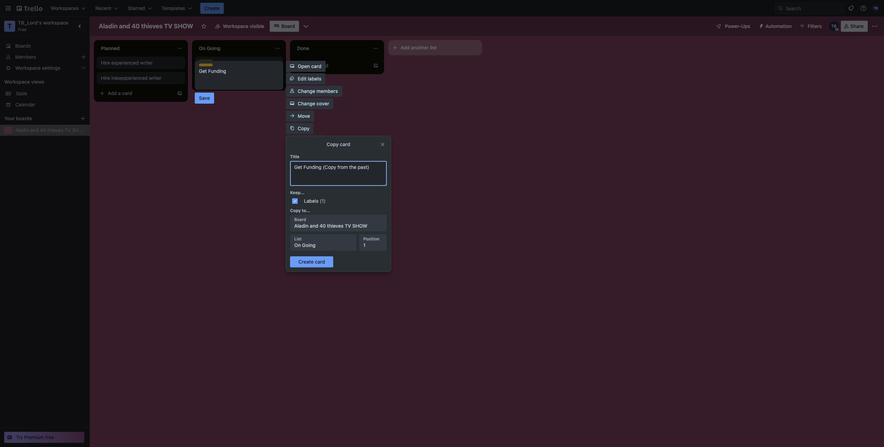 Task type: describe. For each thing, give the bounding box(es) containing it.
1 vertical spatial tv
[[65, 127, 71, 133]]

title
[[290, 154, 300, 159]]

tyler black (tylerblack44) image
[[872, 4, 880, 12]]

calendar link
[[15, 101, 86, 108]]

and inside board aladin and 40 thieves tv show
[[310, 223, 318, 229]]

change for change members
[[298, 88, 315, 94]]

open card
[[298, 63, 322, 69]]

edit for edit dates
[[298, 138, 307, 144]]

workspace for workspace visible
[[223, 23, 248, 29]]

move
[[298, 113, 310, 119]]

keep… labels (1)
[[290, 190, 326, 204]]

copy for copy
[[298, 125, 310, 131]]

(1)
[[320, 198, 326, 204]]

hire for hire experienced writer
[[101, 60, 110, 66]]

move button
[[286, 111, 314, 122]]

add board image
[[80, 116, 86, 121]]

filters button
[[798, 21, 824, 32]]

0 horizontal spatial thieves
[[47, 127, 63, 133]]

t link
[[4, 21, 15, 32]]

labels
[[304, 198, 319, 204]]

40 inside text box
[[132, 22, 140, 30]]

add for 'add a card' button for create from template… icon
[[108, 90, 117, 96]]

aladin inside board aladin and 40 thieves tv show
[[294, 223, 309, 229]]

members
[[317, 88, 338, 94]]

inexexperienced
[[111, 75, 148, 81]]

1
[[363, 242, 366, 248]]

show menu image
[[872, 23, 879, 30]]

edit dates button
[[286, 135, 325, 146]]

archive
[[298, 150, 315, 156]]

keep…
[[290, 190, 305, 195]]

aladin and 40 thieves tv show link
[[15, 127, 87, 134]]

try premium free
[[16, 434, 54, 440]]

search image
[[778, 6, 784, 11]]

change members
[[298, 88, 338, 94]]

add another list button
[[388, 40, 482, 55]]

power-
[[725, 23, 742, 29]]

Board name text field
[[95, 21, 197, 32]]

show inside aladin and 40 thieves tv show link
[[72, 127, 87, 133]]

create from template… image
[[177, 91, 182, 96]]

board aladin and 40 thieves tv show
[[294, 217, 368, 229]]

card right 'dates'
[[340, 141, 350, 147]]

customize views image
[[303, 23, 310, 30]]

and inside text box
[[119, 22, 130, 30]]

add a card for create from template… image
[[304, 63, 329, 68]]

edit labels
[[298, 76, 321, 82]]

create button
[[200, 3, 224, 14]]

edit for edit labels
[[298, 76, 307, 82]]

create from template… image
[[373, 63, 379, 68]]

labels
[[308, 76, 321, 82]]

try
[[16, 434, 23, 440]]

free
[[45, 434, 54, 440]]

show inside aladin and 40 thieves tv show text box
[[174, 22, 193, 30]]

change for change cover
[[298, 101, 315, 106]]

board for board aladin and 40 thieves tv show
[[294, 217, 306, 222]]

Search field
[[784, 3, 844, 13]]

visible
[[250, 23, 264, 29]]

experienced
[[111, 60, 139, 66]]

hire inexexperienced writer link
[[101, 75, 181, 82]]

boards
[[15, 43, 31, 49]]

share button
[[841, 21, 868, 32]]

hire for hire inexexperienced writer
[[101, 75, 110, 81]]

1 vertical spatial and
[[30, 127, 39, 133]]

edit dates
[[298, 138, 321, 144]]

aladin and 40 thieves tv show inside text box
[[99, 22, 193, 30]]

show inside board aladin and 40 thieves tv show
[[353, 223, 368, 229]]

add a card button for create from template… image
[[293, 60, 370, 71]]

list
[[294, 236, 302, 242]]

40 inside board aladin and 40 thieves tv show
[[320, 223, 326, 229]]

copy to…
[[290, 208, 310, 213]]

to…
[[302, 208, 310, 213]]

card right open
[[311, 63, 322, 69]]

filters
[[808, 23, 822, 29]]

1 horizontal spatial get funding text field
[[290, 161, 387, 186]]

0 notifications image
[[847, 4, 855, 12]]

0 horizontal spatial aladin
[[15, 127, 29, 133]]

another
[[411, 45, 429, 50]]

copy button
[[286, 123, 314, 134]]

primary element
[[0, 0, 884, 17]]

premium
[[24, 434, 44, 440]]

going
[[302, 242, 316, 248]]

your
[[4, 115, 15, 121]]

board for board
[[282, 23, 295, 29]]

workspace visible button
[[211, 21, 268, 32]]

members link
[[0, 51, 90, 63]]

table
[[15, 91, 27, 96]]

board link
[[270, 21, 299, 32]]



Task type: locate. For each thing, give the bounding box(es) containing it.
0 horizontal spatial tv
[[65, 127, 71, 133]]

add a card
[[304, 63, 329, 68], [108, 90, 132, 96]]

show up position
[[353, 223, 368, 229]]

add a card button for create from template… icon
[[97, 88, 174, 99]]

change inside button
[[298, 101, 315, 106]]

change cover button
[[286, 98, 333, 109]]

add for create from template… image 'add a card' button
[[304, 63, 313, 68]]

writer up hire inexexperienced writer link at the top of the page
[[140, 60, 153, 66]]

show
[[174, 22, 193, 30], [72, 127, 87, 133], [353, 223, 368, 229]]

0 horizontal spatial add a card
[[108, 90, 132, 96]]

0 vertical spatial add
[[401, 45, 410, 50]]

2 color: yellow, title: "less than $25m" element from the top
[[199, 64, 213, 66]]

1 horizontal spatial thieves
[[141, 22, 163, 30]]

show down add board icon
[[72, 127, 87, 133]]

a for create from template… image
[[314, 63, 317, 68]]

2 vertical spatial show
[[353, 223, 368, 229]]

1 vertical spatial show
[[72, 127, 87, 133]]

1 horizontal spatial add a card
[[304, 63, 329, 68]]

0 horizontal spatial add a card button
[[97, 88, 174, 99]]

workspace for workspace views
[[4, 79, 30, 85]]

add down inexexperienced
[[108, 90, 117, 96]]

1 vertical spatial aladin and 40 thieves tv show
[[15, 127, 87, 133]]

0 horizontal spatial a
[[118, 90, 121, 96]]

table link
[[15, 90, 86, 97]]

sm image
[[756, 21, 766, 30]]

0 vertical spatial 40
[[132, 22, 140, 30]]

2 vertical spatial 40
[[320, 223, 326, 229]]

tb_lord's
[[18, 20, 42, 26]]

members
[[15, 54, 36, 60]]

0 vertical spatial and
[[119, 22, 130, 30]]

tb_lord (tylerblack44) image
[[829, 21, 839, 31]]

add a card up labels
[[304, 63, 329, 68]]

save button
[[195, 93, 214, 104]]

add for add another list button
[[401, 45, 410, 50]]

workspace visible
[[223, 23, 264, 29]]

0 vertical spatial workspace
[[223, 23, 248, 29]]

list
[[430, 45, 437, 50]]

2 vertical spatial tv
[[345, 223, 351, 229]]

0 vertical spatial a
[[314, 63, 317, 68]]

add up edit labels
[[304, 63, 313, 68]]

1 horizontal spatial tv
[[164, 22, 172, 30]]

get funding
[[199, 64, 226, 70]]

0 vertical spatial change
[[298, 88, 315, 94]]

show left star or unstar board image
[[174, 22, 193, 30]]

1 horizontal spatial add a card button
[[293, 60, 370, 71]]

card down inexexperienced
[[122, 90, 132, 96]]

edit
[[298, 76, 307, 82], [298, 138, 307, 144]]

change up move
[[298, 101, 315, 106]]

0 horizontal spatial aladin and 40 thieves tv show
[[15, 127, 87, 133]]

0 horizontal spatial show
[[72, 127, 87, 133]]

copy for copy card
[[327, 141, 339, 147]]

writer inside hire inexexperienced writer link
[[149, 75, 162, 81]]

hire experienced writer
[[101, 60, 153, 66]]

color: yellow, title: "less than $25m" element up the get
[[199, 59, 213, 62]]

writer down hire experienced writer link
[[149, 75, 162, 81]]

0 vertical spatial copy
[[298, 125, 310, 131]]

your boards
[[4, 115, 32, 121]]

copy left to…
[[290, 208, 301, 213]]

1 vertical spatial a
[[118, 90, 121, 96]]

hire left inexexperienced
[[101, 75, 110, 81]]

2 horizontal spatial tv
[[345, 223, 351, 229]]

2 edit from the top
[[298, 138, 307, 144]]

t
[[8, 22, 12, 30]]

edit left 'dates'
[[298, 138, 307, 144]]

add a card button down hire inexexperienced writer
[[97, 88, 174, 99]]

tv inside text box
[[164, 22, 172, 30]]

archive button
[[286, 148, 319, 159]]

2 horizontal spatial thieves
[[327, 223, 344, 229]]

add
[[401, 45, 410, 50], [304, 63, 313, 68], [108, 90, 117, 96]]

copy right 'dates'
[[327, 141, 339, 147]]

edit left labels
[[298, 76, 307, 82]]

change cover
[[298, 101, 329, 106]]

add a card down inexexperienced
[[108, 90, 132, 96]]

automation
[[766, 23, 792, 29]]

1 vertical spatial add a card
[[108, 90, 132, 96]]

views
[[31, 79, 44, 85]]

2 horizontal spatial add
[[401, 45, 410, 50]]

0 vertical spatial tv
[[164, 22, 172, 30]]

boards
[[16, 115, 32, 121]]

hire left experienced
[[101, 60, 110, 66]]

2 horizontal spatial aladin
[[294, 223, 309, 229]]

add another list
[[401, 45, 437, 50]]

power-ups button
[[711, 21, 755, 32]]

a down inexexperienced
[[118, 90, 121, 96]]

dates
[[308, 138, 321, 144]]

2 change from the top
[[298, 101, 315, 106]]

hire
[[101, 60, 110, 66], [101, 75, 110, 81]]

1 change from the top
[[298, 88, 315, 94]]

copy
[[298, 125, 310, 131], [327, 141, 339, 147], [290, 208, 301, 213]]

1 vertical spatial color: yellow, title: "less than $25m" element
[[199, 64, 213, 66]]

list on going
[[294, 236, 316, 248]]

copy for copy to…
[[290, 208, 301, 213]]

1 vertical spatial hire
[[101, 75, 110, 81]]

workspace views
[[4, 79, 44, 85]]

40
[[132, 22, 140, 30], [40, 127, 46, 133], [320, 223, 326, 229]]

position 1
[[363, 236, 380, 248]]

0 vertical spatial get funding text field
[[199, 68, 279, 87]]

1 vertical spatial workspace
[[4, 79, 30, 85]]

1 horizontal spatial show
[[174, 22, 193, 30]]

share
[[851, 23, 864, 29]]

1 vertical spatial get funding text field
[[290, 161, 387, 186]]

1 vertical spatial board
[[294, 217, 306, 222]]

a for create from template… icon
[[118, 90, 121, 96]]

2 vertical spatial and
[[310, 223, 318, 229]]

0 horizontal spatial add
[[108, 90, 117, 96]]

0 vertical spatial show
[[174, 22, 193, 30]]

change members button
[[286, 86, 342, 97]]

2 horizontal spatial show
[[353, 223, 368, 229]]

save
[[199, 95, 210, 101]]

0 vertical spatial add a card
[[304, 63, 329, 68]]

funding
[[208, 64, 226, 70]]

color: yellow, title: "less than $25m" element up 'save'
[[199, 64, 213, 66]]

power-ups
[[725, 23, 751, 29]]

thieves inside board aladin and 40 thieves tv show
[[327, 223, 344, 229]]

1 color: yellow, title: "less than $25m" element from the top
[[199, 59, 213, 62]]

0 horizontal spatial workspace
[[4, 79, 30, 85]]

0 horizontal spatial and
[[30, 127, 39, 133]]

writer for hire experienced writer
[[140, 60, 153, 66]]

workspace inside button
[[223, 23, 248, 29]]

try premium free button
[[4, 432, 84, 443]]

tb_lord's workspace free
[[18, 20, 68, 32]]

get funding link
[[199, 64, 279, 70]]

2 vertical spatial copy
[[290, 208, 301, 213]]

0 horizontal spatial 40
[[40, 127, 46, 133]]

boards link
[[0, 40, 90, 51]]

cover
[[317, 101, 329, 106]]

1 vertical spatial add
[[304, 63, 313, 68]]

copy inside button
[[298, 125, 310, 131]]

1 vertical spatial aladin
[[15, 127, 29, 133]]

0 vertical spatial color: yellow, title: "less than $25m" element
[[199, 59, 213, 62]]

free
[[18, 27, 27, 32]]

copy card
[[327, 141, 350, 147]]

0 horizontal spatial get funding text field
[[199, 68, 279, 87]]

None submit
[[290, 256, 334, 267]]

open
[[298, 63, 310, 69]]

and
[[119, 22, 130, 30], [30, 127, 39, 133], [310, 223, 318, 229]]

open card link
[[286, 61, 326, 72]]

1 vertical spatial thieves
[[47, 127, 63, 133]]

a right open
[[314, 63, 317, 68]]

create
[[205, 5, 220, 11]]

0 vertical spatial hire
[[101, 60, 110, 66]]

1 horizontal spatial aladin
[[99, 22, 118, 30]]

your boards with 1 items element
[[4, 114, 70, 123]]

get
[[199, 64, 207, 70]]

0 vertical spatial aladin
[[99, 22, 118, 30]]

1 vertical spatial add a card button
[[97, 88, 174, 99]]

board inside board link
[[282, 23, 295, 29]]

board
[[282, 23, 295, 29], [294, 217, 306, 222]]

tb_lord's workspace link
[[18, 20, 68, 26]]

0 vertical spatial edit
[[298, 76, 307, 82]]

1 vertical spatial edit
[[298, 138, 307, 144]]

aladin
[[99, 22, 118, 30], [15, 127, 29, 133], [294, 223, 309, 229]]

1 hire from the top
[[101, 60, 110, 66]]

1 vertical spatial copy
[[327, 141, 339, 147]]

on
[[294, 242, 301, 248]]

Get Funding text field
[[199, 68, 279, 87], [290, 161, 387, 186]]

automation button
[[756, 21, 796, 32]]

board down copy to…
[[294, 217, 306, 222]]

1 horizontal spatial a
[[314, 63, 317, 68]]

open information menu image
[[860, 5, 867, 12]]

add left 'another'
[[401, 45, 410, 50]]

a
[[314, 63, 317, 68], [118, 90, 121, 96]]

workspace left visible
[[223, 23, 248, 29]]

2 hire from the top
[[101, 75, 110, 81]]

1 horizontal spatial and
[[119, 22, 130, 30]]

hire inexexperienced writer
[[101, 75, 162, 81]]

1 vertical spatial 40
[[40, 127, 46, 133]]

2 vertical spatial add
[[108, 90, 117, 96]]

1 vertical spatial change
[[298, 101, 315, 106]]

edit labels button
[[286, 73, 326, 84]]

color: yellow, title: "less than $25m" element
[[199, 59, 213, 62], [199, 64, 213, 66]]

aladin inside text box
[[99, 22, 118, 30]]

0 vertical spatial add a card button
[[293, 60, 370, 71]]

ups
[[742, 23, 751, 29]]

calendar
[[15, 102, 35, 107]]

2 horizontal spatial and
[[310, 223, 318, 229]]

add a card button up labels
[[293, 60, 370, 71]]

2 vertical spatial thieves
[[327, 223, 344, 229]]

tv inside board aladin and 40 thieves tv show
[[345, 223, 351, 229]]

1 horizontal spatial 40
[[132, 22, 140, 30]]

copy down move
[[298, 125, 310, 131]]

edit card image
[[274, 60, 280, 65]]

2 vertical spatial aladin
[[294, 223, 309, 229]]

change inside button
[[298, 88, 315, 94]]

add a card button
[[293, 60, 370, 71], [97, 88, 174, 99]]

0 vertical spatial aladin and 40 thieves tv show
[[99, 22, 193, 30]]

0 vertical spatial board
[[282, 23, 295, 29]]

thieves inside text box
[[141, 22, 163, 30]]

add inside button
[[401, 45, 410, 50]]

board inside board aladin and 40 thieves tv show
[[294, 217, 306, 222]]

board left customize views 'icon'
[[282, 23, 295, 29]]

card up labels
[[318, 63, 329, 68]]

writer inside hire experienced writer link
[[140, 60, 153, 66]]

change down edit labels button
[[298, 88, 315, 94]]

workspace
[[223, 23, 248, 29], [4, 79, 30, 85]]

change
[[298, 88, 315, 94], [298, 101, 315, 106]]

1 horizontal spatial workspace
[[223, 23, 248, 29]]

workspace
[[43, 20, 68, 26]]

writer for hire inexexperienced writer
[[149, 75, 162, 81]]

position
[[363, 236, 380, 242]]

2 horizontal spatial 40
[[320, 223, 326, 229]]

star or unstar board image
[[201, 23, 206, 29]]

1 edit from the top
[[298, 76, 307, 82]]

1 horizontal spatial add
[[304, 63, 313, 68]]

hire experienced writer link
[[101, 59, 181, 66]]

workspace up the table
[[4, 79, 30, 85]]

1 vertical spatial writer
[[149, 75, 162, 81]]

0 vertical spatial writer
[[140, 60, 153, 66]]

aladin and 40 thieves tv show
[[99, 22, 193, 30], [15, 127, 87, 133]]

tv
[[164, 22, 172, 30], [65, 127, 71, 133], [345, 223, 351, 229]]

add a card for create from template… icon
[[108, 90, 132, 96]]

1 horizontal spatial aladin and 40 thieves tv show
[[99, 22, 193, 30]]

0 vertical spatial thieves
[[141, 22, 163, 30]]



Task type: vqa. For each thing, say whether or not it's contained in the screenshot.
Title
yes



